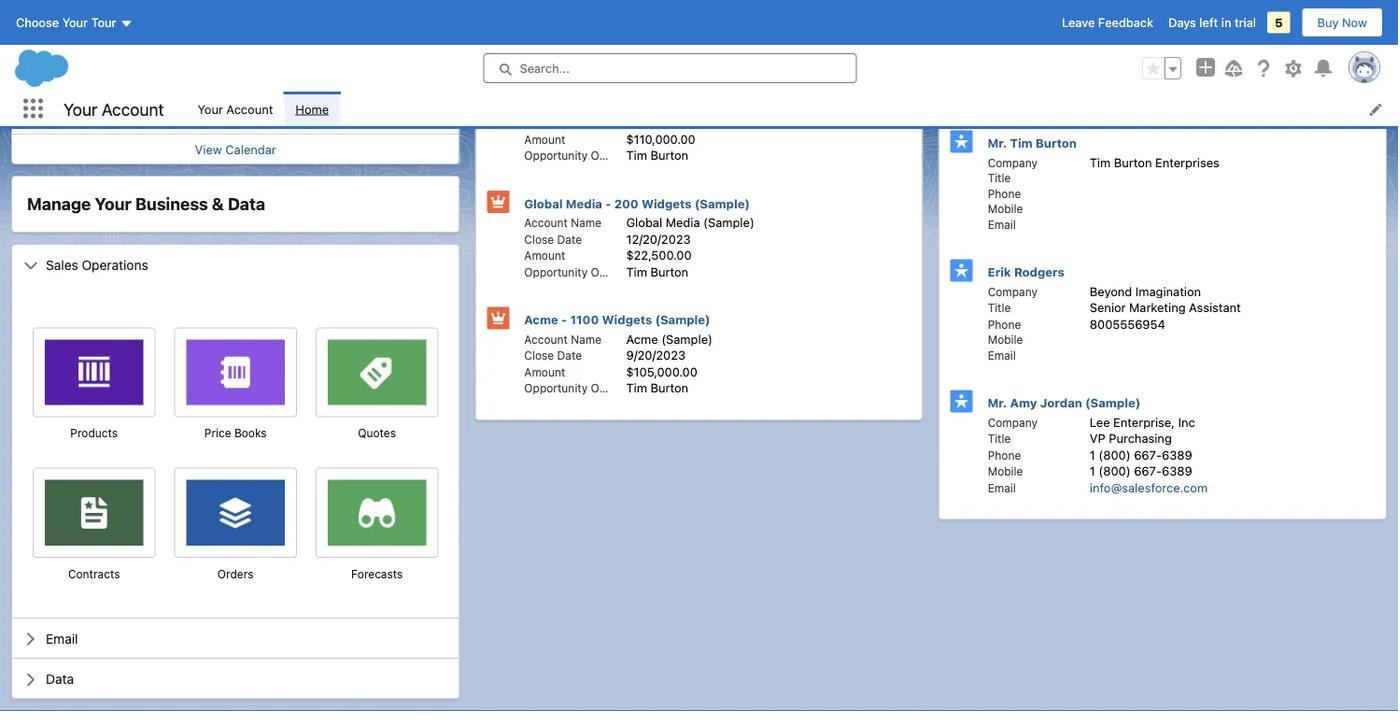 Task type: vqa. For each thing, say whether or not it's contained in the screenshot.
the bottom 1 (800) 667-6389
yes



Task type: describe. For each thing, give the bounding box(es) containing it.
like
[[130, 113, 149, 127]]

global media (sample)
[[627, 216, 755, 230]]

view calendar link
[[195, 142, 276, 157]]

1 for phone
[[1090, 448, 1096, 462]]

calendar
[[226, 142, 276, 157]]

looks
[[93, 113, 126, 127]]

choose
[[16, 15, 59, 29]]

assistant
[[1190, 301, 1242, 315]]

standard product2 image
[[68, 340, 120, 399]]

jordan
[[1041, 396, 1083, 410]]

your inside list
[[198, 102, 223, 116]]

text default image for data
[[23, 673, 38, 688]]

phone inside 'title phone mobile email'
[[988, 187, 1022, 200]]

trial
[[1235, 15, 1257, 29]]

data inside data dropdown button
[[46, 671, 74, 687]]

1 vertical spatial widgets
[[642, 197, 692, 211]]

standard contract image
[[68, 480, 120, 539]]

date for 10/24/2023
[[557, 117, 582, 130]]

date for 9/20/2023
[[557, 349, 582, 363]]

name for -
[[571, 217, 602, 230]]

enterprise,
[[1114, 415, 1175, 429]]

company for amy
[[988, 416, 1038, 429]]

viewed
[[549, 40, 596, 56]]

info@salesforce.com
[[1090, 481, 1208, 495]]

acme - 1100 widgets (sample)
[[525, 313, 711, 327]]

company for rodgers
[[988, 285, 1038, 299]]

choose your tour
[[16, 15, 116, 29]]

lee
[[1090, 415, 1111, 429]]

rest
[[294, 113, 315, 127]]

standard order image
[[210, 480, 262, 539]]

products button
[[33, 425, 156, 442]]

0 horizontal spatial your account
[[64, 99, 164, 119]]

opportunity owner tim burton for 1100
[[525, 381, 689, 395]]

recently-viewed opportunities (3)
[[487, 40, 712, 56]]

1 for mobile
[[1090, 464, 1096, 478]]

mobile for mobile email
[[988, 334, 1024, 347]]

amount for acme
[[525, 366, 566, 379]]

and
[[216, 113, 238, 127]]

tim down $22,500.00
[[627, 265, 647, 279]]

widgets for 1,200
[[608, 80, 658, 94]]

business
[[136, 194, 208, 214]]

text default image for email
[[23, 632, 38, 647]]

$105,000.00
[[627, 365, 698, 379]]

info@salesforce.com link
[[1090, 481, 1208, 495]]

lead source:
[[964, 39, 1038, 53]]

now
[[1343, 15, 1368, 29]]

standard quote image
[[351, 340, 403, 399]]

choose your tour button
[[15, 7, 134, 37]]

amy
[[1011, 396, 1038, 410]]

1 close from the top
[[525, 117, 554, 130]]

orders
[[218, 568, 254, 581]]

technologies
[[1139, 11, 1214, 25]]

you're
[[152, 113, 187, 127]]

your right manage
[[95, 194, 132, 214]]

quotes button
[[316, 425, 439, 442]]

sales operations button
[[12, 245, 459, 285]]

home link
[[284, 92, 340, 126]]

title inside 'title phone mobile email'
[[988, 172, 1011, 185]]

recently-
[[487, 40, 549, 56]]

mobile email
[[988, 334, 1024, 362]]

1 opportunity from the top
[[525, 150, 588, 163]]

list containing your account
[[186, 92, 1399, 126]]

enterprises
[[1156, 156, 1220, 170]]

text default image
[[23, 259, 38, 274]]

- for 1,200
[[562, 80, 567, 94]]

your account link
[[186, 92, 284, 126]]

leave feedback
[[1062, 15, 1154, 29]]

vp
[[1090, 432, 1106, 446]]

in
[[1222, 15, 1232, 29]]

leave feedback link
[[1062, 15, 1154, 29]]

$110,000.00
[[627, 132, 696, 146]]

account name for -
[[525, 333, 602, 346]]

1 owner from the top
[[591, 150, 626, 163]]

view
[[195, 142, 222, 157]]

purchasing
[[1109, 432, 1172, 446]]

global media - 200 widgets (sample)
[[525, 197, 750, 211]]

1 close date from the top
[[525, 117, 582, 130]]

$22,500.00
[[627, 249, 692, 263]]

tim down $110,000.00
[[627, 149, 647, 163]]

forecasts
[[351, 568, 403, 581]]

5
[[1275, 15, 1283, 29]]

search... button
[[484, 53, 857, 83]]

acme for acme - 1,200 widgets (sample)
[[525, 80, 559, 94]]

tim up 'title phone mobile email' at top right
[[1011, 136, 1033, 150]]

buy now button
[[1302, 7, 1384, 37]]

mr. for mr. amy jordan (sample)
[[988, 396, 1008, 410]]

your account inside list
[[198, 102, 273, 116]]

books
[[234, 427, 267, 440]]

media for -
[[566, 197, 603, 211]]

email inside 'title phone mobile email'
[[988, 218, 1017, 231]]

9/20/2023
[[627, 349, 686, 363]]

owner for widgets
[[591, 382, 626, 395]]

close for global media - 200 widgets (sample)
[[525, 233, 554, 246]]

standard pricebook2 image
[[210, 340, 262, 399]]

quotes
[[358, 427, 396, 440]]

contracts
[[68, 568, 120, 581]]

amount for global
[[525, 249, 566, 263]]

account name for media
[[525, 217, 602, 230]]

leave
[[1062, 15, 1095, 29]]

close date for global
[[525, 233, 582, 246]]

tour
[[91, 15, 116, 29]]

global for global media (sample)
[[627, 216, 663, 230]]

global for global media - 200 widgets (sample)
[[525, 197, 563, 211]]

(800) for phone
[[1099, 448, 1131, 462]]

200
[[615, 197, 639, 211]]

phone for erik
[[988, 318, 1022, 331]]

account down global media - 200 widgets (sample)
[[525, 217, 568, 230]]

8005556954
[[1090, 317, 1166, 331]]

opportunity owner tim burton for -
[[525, 265, 689, 279]]

imagination
[[1136, 285, 1202, 299]]

close for acme - 1100 widgets (sample)
[[525, 349, 554, 363]]

(3)
[[692, 40, 712, 56]]



Task type: locate. For each thing, give the bounding box(es) containing it.
manage your business & data
[[27, 194, 265, 214]]

data button
[[12, 659, 459, 699]]

1 (800) from the top
[[1099, 448, 1131, 462]]

email up erik at the top
[[988, 218, 1017, 231]]

acme left '1100'
[[525, 313, 559, 327]]

2 opportunity owner tim burton from the top
[[525, 265, 689, 279]]

1 1 from the top
[[1090, 448, 1096, 462]]

global down global media - 200 widgets (sample)
[[627, 216, 663, 230]]

name down global media - 200 widgets (sample)
[[571, 217, 602, 230]]

2 6389 from the top
[[1162, 464, 1193, 478]]

sales
[[46, 257, 78, 273]]

lead
[[964, 39, 991, 53]]

feedback
[[1099, 15, 1154, 29]]

media left 200
[[566, 197, 603, 211]]

looks like you're free and clear the rest of the day.
[[93, 113, 378, 127]]

opportunity for global
[[525, 266, 588, 279]]

price books
[[204, 427, 267, 440]]

media up 12/20/2023
[[666, 216, 700, 230]]

667- down 'purchasing'
[[1135, 448, 1162, 462]]

advertisement
[[1084, 39, 1166, 53]]

1 6389 from the top
[[1162, 448, 1193, 462]]

2 date from the top
[[557, 233, 582, 246]]

0 horizontal spatial the
[[272, 113, 290, 127]]

1 vertical spatial -
[[606, 197, 612, 211]]

widgets up global media (sample)
[[642, 197, 692, 211]]

your up view
[[198, 102, 223, 116]]

2 amount from the top
[[525, 249, 566, 263]]

2 vertical spatial close date
[[525, 349, 582, 363]]

email down amy
[[988, 482, 1017, 495]]

orders button
[[174, 566, 297, 582]]

widgets
[[608, 80, 658, 94], [642, 197, 692, 211], [602, 313, 652, 327]]

2 the from the left
[[334, 113, 352, 127]]

text default image inside data dropdown button
[[23, 673, 38, 688]]

phone for mr.
[[988, 449, 1022, 462]]

- left 1,200
[[562, 80, 567, 94]]

account left free in the left top of the page
[[102, 99, 164, 119]]

your inside popup button
[[62, 15, 88, 29]]

acme for acme - 1100 widgets (sample)
[[525, 313, 559, 327]]

0 vertical spatial title
[[988, 172, 1011, 185]]

acme up 9/20/2023
[[627, 332, 658, 346]]

2 vertical spatial company
[[988, 416, 1038, 429]]

0 vertical spatial 6389
[[1162, 448, 1193, 462]]

2 title from the top
[[988, 302, 1011, 315]]

marketing
[[1130, 301, 1186, 315]]

1 name from the top
[[571, 217, 602, 230]]

rodgers
[[1015, 265, 1065, 279]]

1 vertical spatial global
[[627, 216, 663, 230]]

2 text default image from the top
[[23, 673, 38, 688]]

1 vertical spatial close date
[[525, 233, 582, 246]]

title down mr. tim burton
[[988, 172, 1011, 185]]

email up amy
[[988, 349, 1017, 362]]

close
[[525, 117, 554, 130], [525, 233, 554, 246], [525, 349, 554, 363]]

title down amy
[[988, 433, 1011, 446]]

0 vertical spatial 1 (800) 667-6389
[[1090, 448, 1193, 462]]

company for tim
[[988, 157, 1038, 170]]

1 vertical spatial owner
[[591, 266, 626, 279]]

email inside mobile email
[[988, 349, 1017, 362]]

phone down amy
[[988, 449, 1022, 462]]

2 (800) from the top
[[1099, 464, 1131, 478]]

account inside list
[[226, 102, 273, 116]]

1 vertical spatial company
[[988, 285, 1038, 299]]

1 vertical spatial 1 (800) 667-6389
[[1090, 464, 1193, 478]]

manage
[[27, 194, 91, 214]]

vp purchasing
[[1090, 432, 1172, 446]]

&
[[212, 194, 224, 214]]

1 title from the top
[[988, 172, 1011, 185]]

free
[[191, 113, 213, 127]]

company down mr. tim burton
[[988, 157, 1038, 170]]

mr. for mr. tim burton
[[988, 136, 1008, 150]]

text default image
[[23, 632, 38, 647], [23, 673, 38, 688]]

1 the from the left
[[272, 113, 290, 127]]

the left rest
[[272, 113, 290, 127]]

3 amount from the top
[[525, 366, 566, 379]]

1 mr. from the top
[[988, 136, 1008, 150]]

1 company from the top
[[988, 157, 1038, 170]]

0 horizontal spatial data
[[46, 671, 74, 687]]

mobile
[[988, 203, 1024, 216], [988, 334, 1024, 347], [988, 465, 1024, 478]]

(sample)
[[661, 80, 716, 94], [695, 197, 750, 211], [704, 216, 755, 230], [655, 313, 711, 327], [662, 332, 713, 346], [1086, 396, 1141, 410]]

2 phone from the top
[[988, 318, 1022, 331]]

your
[[62, 15, 88, 29], [64, 99, 97, 119], [198, 102, 223, 116], [95, 194, 132, 214]]

burton
[[1036, 136, 1077, 150], [651, 149, 689, 163], [1115, 156, 1153, 170], [651, 265, 689, 279], [651, 381, 689, 395]]

(800)
[[1099, 448, 1131, 462], [1099, 464, 1131, 478]]

home
[[296, 102, 329, 116]]

forecasts button
[[316, 566, 439, 582]]

3 title from the top
[[988, 433, 1011, 446]]

2 vertical spatial date
[[557, 349, 582, 363]]

new
[[1084, 25, 1109, 39]]

the
[[272, 113, 290, 127], [334, 113, 352, 127]]

3 date from the top
[[557, 349, 582, 363]]

667- for phone
[[1135, 448, 1162, 462]]

phone down mr. tim burton
[[988, 187, 1022, 200]]

0 vertical spatial (800)
[[1099, 448, 1131, 462]]

1 (800) 667-6389 down 'purchasing'
[[1090, 448, 1193, 462]]

account
[[102, 99, 164, 119], [226, 102, 273, 116], [525, 217, 568, 230], [525, 333, 568, 346]]

1 vertical spatial close
[[525, 233, 554, 246]]

0 vertical spatial 667-
[[1135, 448, 1162, 462]]

2 vertical spatial amount
[[525, 366, 566, 379]]

close date down 1,200
[[525, 117, 582, 130]]

- left 200
[[606, 197, 612, 211]]

1 vertical spatial data
[[46, 671, 74, 687]]

0 vertical spatial owner
[[591, 150, 626, 163]]

1 vertical spatial mr.
[[988, 396, 1008, 410]]

title down erik at the top
[[988, 302, 1011, 315]]

1 date from the top
[[557, 117, 582, 130]]

3 mobile from the top
[[988, 465, 1024, 478]]

2 vertical spatial acme
[[627, 332, 658, 346]]

acme for acme (sample)
[[627, 332, 658, 346]]

0 vertical spatial company
[[988, 157, 1038, 170]]

title
[[988, 172, 1011, 185], [988, 302, 1011, 315], [988, 433, 1011, 446]]

mr. tim burton
[[988, 136, 1077, 150]]

owner up 200
[[591, 150, 626, 163]]

0 horizontal spatial global
[[525, 197, 563, 211]]

universal technologies
[[1084, 11, 1214, 25]]

account down acme - 1100 widgets (sample)
[[525, 333, 568, 346]]

opportunity for acme
[[525, 382, 588, 395]]

global
[[525, 197, 563, 211], [627, 216, 663, 230]]

senior
[[1090, 301, 1126, 315]]

operations
[[82, 257, 148, 273]]

0 horizontal spatial media
[[566, 197, 603, 211]]

sales operations
[[46, 257, 148, 273]]

mobile down amy
[[988, 465, 1024, 478]]

tim burton enterprises
[[1090, 156, 1220, 170]]

owner down acme - 1100 widgets (sample)
[[591, 382, 626, 395]]

2 1 (800) 667-6389 from the top
[[1090, 464, 1193, 478]]

0 vertical spatial phone
[[988, 187, 1022, 200]]

0 vertical spatial widgets
[[608, 80, 658, 94]]

left
[[1200, 15, 1219, 29]]

1 amount from the top
[[525, 133, 566, 146]]

2 vertical spatial widgets
[[602, 313, 652, 327]]

1 vertical spatial phone
[[988, 318, 1022, 331]]

mobile up erik at the top
[[988, 203, 1024, 216]]

days left in trial
[[1169, 15, 1257, 29]]

1 horizontal spatial media
[[666, 216, 700, 230]]

account name down global media - 200 widgets (sample)
[[525, 217, 602, 230]]

data
[[228, 194, 265, 214], [46, 671, 74, 687]]

opportunity owner tim burton up acme - 1100 widgets (sample)
[[525, 265, 689, 279]]

3 opportunity from the top
[[525, 382, 588, 395]]

2 mobile from the top
[[988, 334, 1024, 347]]

1 vertical spatial 1
[[1090, 464, 1096, 478]]

- for 1100
[[562, 313, 567, 327]]

erik
[[988, 265, 1012, 279]]

1,200
[[570, 80, 605, 94]]

3 company from the top
[[988, 416, 1038, 429]]

account up calendar
[[226, 102, 273, 116]]

owner up acme - 1100 widgets (sample)
[[591, 266, 626, 279]]

mr. amy jordan (sample)
[[988, 396, 1141, 410]]

1 vertical spatial account name
[[525, 333, 602, 346]]

owner for 200
[[591, 266, 626, 279]]

search...
[[520, 61, 570, 75]]

text default image inside email dropdown button
[[23, 632, 38, 647]]

1 (800) 667-6389 up the 'info@salesforce.com'
[[1090, 464, 1193, 478]]

0 vertical spatial close date
[[525, 117, 582, 130]]

1 text default image from the top
[[23, 632, 38, 647]]

3 phone from the top
[[988, 449, 1022, 462]]

group
[[1143, 57, 1182, 79]]

inc
[[1179, 415, 1196, 429]]

0 vertical spatial name
[[571, 217, 602, 230]]

1 horizontal spatial global
[[627, 216, 663, 230]]

(800) for mobile
[[1099, 464, 1131, 478]]

widgets down opportunities
[[608, 80, 658, 94]]

6389 up the 'info@salesforce.com'
[[1162, 464, 1193, 478]]

667- for mobile
[[1135, 464, 1162, 478]]

0 vertical spatial date
[[557, 117, 582, 130]]

price books button
[[174, 425, 297, 442]]

0 vertical spatial mr.
[[988, 136, 1008, 150]]

1 horizontal spatial the
[[334, 113, 352, 127]]

email button
[[12, 619, 459, 658]]

1 phone from the top
[[988, 187, 1022, 200]]

date for 12/20/2023
[[557, 233, 582, 246]]

0 vertical spatial close
[[525, 117, 554, 130]]

date down global media - 200 widgets (sample)
[[557, 233, 582, 246]]

mr. left amy
[[988, 396, 1008, 410]]

2 vertical spatial mobile
[[988, 465, 1024, 478]]

0 vertical spatial opportunity owner tim burton
[[525, 149, 689, 163]]

contracts button
[[33, 566, 156, 582]]

1 account name from the top
[[525, 217, 602, 230]]

opportunity up '1100'
[[525, 266, 588, 279]]

senior marketing assistant
[[1090, 301, 1242, 315]]

0 vertical spatial account name
[[525, 217, 602, 230]]

1 horizontal spatial data
[[228, 194, 265, 214]]

close date down '1100'
[[525, 349, 582, 363]]

1 vertical spatial acme
[[525, 313, 559, 327]]

1 opportunity owner tim burton from the top
[[525, 149, 689, 163]]

mobile for mobile
[[988, 465, 1024, 478]]

2 vertical spatial owner
[[591, 382, 626, 395]]

the right of
[[334, 113, 352, 127]]

day.
[[355, 113, 378, 127]]

universal
[[1084, 11, 1136, 25]]

1 vertical spatial date
[[557, 233, 582, 246]]

- left '1100'
[[562, 313, 567, 327]]

acme - 1,200 widgets (sample)
[[525, 80, 716, 94]]

date
[[557, 117, 582, 130], [557, 233, 582, 246], [557, 349, 582, 363]]

opportunity down '1100'
[[525, 382, 588, 395]]

667- up the 'info@salesforce.com'
[[1135, 464, 1162, 478]]

title for erik
[[988, 302, 1011, 315]]

2 company from the top
[[988, 285, 1038, 299]]

opportunity owner tim burton down $105,000.00
[[525, 381, 689, 395]]

source:
[[995, 39, 1038, 53]]

1 vertical spatial opportunity
[[525, 266, 588, 279]]

company down erik at the top
[[988, 285, 1038, 299]]

acme
[[525, 80, 559, 94], [525, 313, 559, 327], [627, 332, 658, 346]]

of
[[319, 113, 330, 127]]

widgets for 1100
[[602, 313, 652, 327]]

opportunity owner tim burton
[[525, 149, 689, 163], [525, 265, 689, 279], [525, 381, 689, 395]]

widgets right '1100'
[[602, 313, 652, 327]]

standard forecasting3 image
[[351, 480, 403, 539]]

3 close from the top
[[525, 349, 554, 363]]

lee enterprise, inc
[[1090, 415, 1196, 429]]

3 opportunity owner tim burton from the top
[[525, 381, 689, 395]]

2 667- from the top
[[1135, 464, 1162, 478]]

6389
[[1162, 448, 1193, 462], [1162, 464, 1193, 478]]

owner
[[591, 150, 626, 163], [591, 266, 626, 279], [591, 382, 626, 395]]

2 vertical spatial title
[[988, 433, 1011, 446]]

erik rodgers
[[988, 265, 1065, 279]]

phone
[[988, 187, 1022, 200], [988, 318, 1022, 331], [988, 449, 1022, 462]]

tim left enterprises
[[1090, 156, 1111, 170]]

1 mobile from the top
[[988, 203, 1024, 216]]

mr.
[[988, 136, 1008, 150], [988, 396, 1008, 410]]

1 667- from the top
[[1135, 448, 1162, 462]]

2 vertical spatial opportunity
[[525, 382, 588, 395]]

1100
[[570, 313, 599, 327]]

title phone mobile email
[[988, 172, 1024, 231]]

0 vertical spatial mobile
[[988, 203, 1024, 216]]

-
[[562, 80, 567, 94], [606, 197, 612, 211], [562, 313, 567, 327]]

title for mr.
[[988, 433, 1011, 446]]

0 vertical spatial 1
[[1090, 448, 1096, 462]]

price
[[204, 427, 231, 440]]

2 vertical spatial phone
[[988, 449, 1022, 462]]

0 vertical spatial text default image
[[23, 632, 38, 647]]

1 (800) 667-6389 for mobile
[[1090, 464, 1193, 478]]

1 vertical spatial 667-
[[1135, 464, 1162, 478]]

2 owner from the top
[[591, 266, 626, 279]]

12/20/2023
[[627, 232, 691, 246]]

6389 for mobile
[[1162, 464, 1193, 478]]

6389 down inc
[[1162, 448, 1193, 462]]

1 horizontal spatial your account
[[198, 102, 273, 116]]

1 vertical spatial amount
[[525, 249, 566, 263]]

2 1 from the top
[[1090, 464, 1096, 478]]

2 vertical spatial close
[[525, 349, 554, 363]]

acme down search...
[[525, 80, 559, 94]]

view calendar
[[195, 142, 276, 157]]

opportunity owner tim burton up 200
[[525, 149, 689, 163]]

clear
[[241, 113, 269, 127]]

2 account name from the top
[[525, 333, 602, 346]]

products
[[70, 427, 118, 440]]

close date for acme
[[525, 349, 582, 363]]

mr. up 'title phone mobile email' at top right
[[988, 136, 1008, 150]]

2 vertical spatial opportunity owner tim burton
[[525, 381, 689, 395]]

1 vertical spatial title
[[988, 302, 1011, 315]]

0 vertical spatial opportunity
[[525, 150, 588, 163]]

0 vertical spatial amount
[[525, 133, 566, 146]]

list
[[186, 92, 1399, 126]]

10/24/2023
[[627, 116, 691, 130]]

beyond imagination
[[1090, 285, 1202, 299]]

tim down $105,000.00
[[627, 381, 647, 395]]

3 owner from the top
[[591, 382, 626, 395]]

0 vertical spatial data
[[228, 194, 265, 214]]

days
[[1169, 15, 1197, 29]]

name for 1100
[[571, 333, 602, 346]]

1 vertical spatial text default image
[[23, 673, 38, 688]]

1 vertical spatial mobile
[[988, 334, 1024, 347]]

3 close date from the top
[[525, 349, 582, 363]]

account name down '1100'
[[525, 333, 602, 346]]

beyond
[[1090, 285, 1133, 299]]

2 close date from the top
[[525, 233, 582, 246]]

1 vertical spatial media
[[666, 216, 700, 230]]

0 vertical spatial media
[[566, 197, 603, 211]]

0 vertical spatial -
[[562, 80, 567, 94]]

6389 for phone
[[1162, 448, 1193, 462]]

date down 1,200
[[557, 117, 582, 130]]

1 vertical spatial name
[[571, 333, 602, 346]]

1 vertical spatial 6389
[[1162, 464, 1193, 478]]

close date up '1100'
[[525, 233, 582, 246]]

1 vertical spatial opportunity owner tim burton
[[525, 265, 689, 279]]

your left "tour"
[[62, 15, 88, 29]]

opportunity down 1,200
[[525, 150, 588, 163]]

2 mr. from the top
[[988, 396, 1008, 410]]

0 vertical spatial global
[[525, 197, 563, 211]]

2 name from the top
[[571, 333, 602, 346]]

1 (800) 667-6389 for phone
[[1090, 448, 1193, 462]]

2 opportunity from the top
[[525, 266, 588, 279]]

1
[[1090, 448, 1096, 462], [1090, 464, 1096, 478]]

1 1 (800) 667-6389 from the top
[[1090, 448, 1193, 462]]

email down contracts button on the bottom left of page
[[46, 631, 78, 646]]

name down '1100'
[[571, 333, 602, 346]]

0 vertical spatial acme
[[525, 80, 559, 94]]

company down amy
[[988, 416, 1038, 429]]

global left 200
[[525, 197, 563, 211]]

1 vertical spatial (800)
[[1099, 464, 1131, 478]]

your account
[[64, 99, 164, 119], [198, 102, 273, 116]]

date down '1100'
[[557, 349, 582, 363]]

email inside dropdown button
[[46, 631, 78, 646]]

2 close from the top
[[525, 233, 554, 246]]

mobile up amy
[[988, 334, 1024, 347]]

phone up mobile email
[[988, 318, 1022, 331]]

2 vertical spatial -
[[562, 313, 567, 327]]

media for (sample)
[[666, 216, 700, 230]]

your left like
[[64, 99, 97, 119]]



